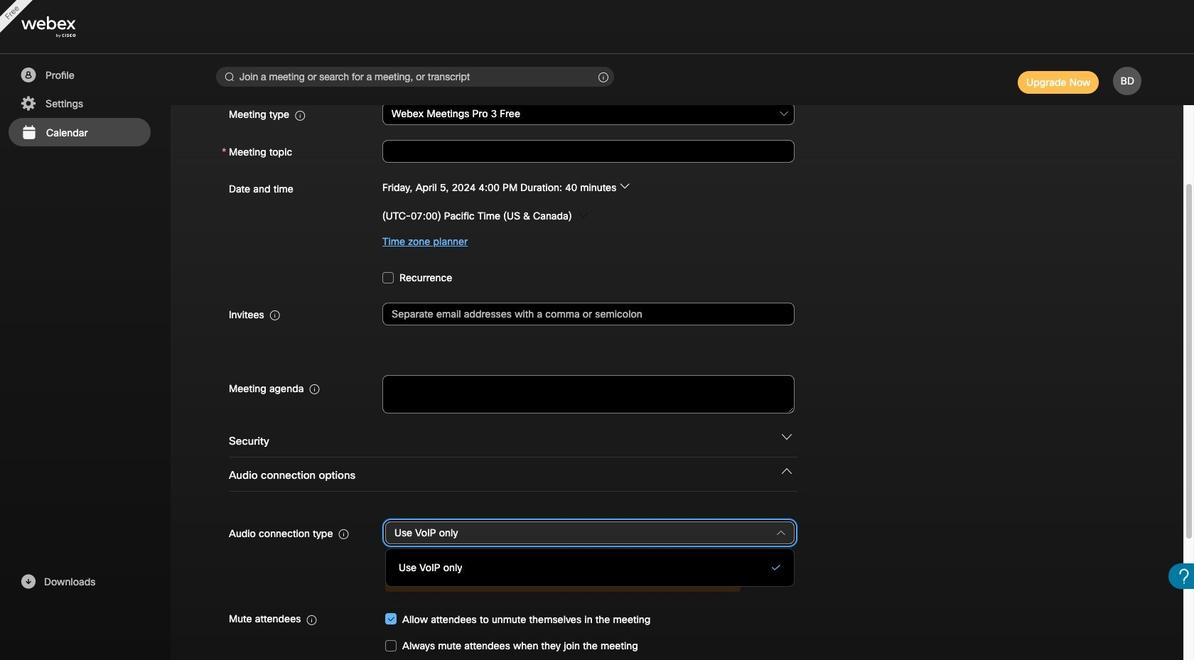 Task type: vqa. For each thing, say whether or not it's contained in the screenshot.
text field inside SECURITY region
no



Task type: describe. For each thing, give the bounding box(es) containing it.
group inside audio connection options region
[[229, 606, 795, 659]]

cisco webex image
[[21, 17, 107, 38]]

arrow image
[[579, 210, 589, 220]]

Join a meeting or search for a meeting, or transcript text field
[[216, 67, 614, 87]]



Task type: locate. For each thing, give the bounding box(es) containing it.
Invitees text field
[[383, 303, 795, 325]]

ng down image
[[782, 432, 792, 442], [782, 466, 792, 476]]

arrow image
[[620, 181, 630, 191]]

banner
[[0, 0, 1195, 54]]

mds content download_filled image
[[19, 574, 37, 591]]

mds people circle_filled image
[[19, 67, 37, 84]]

1 vertical spatial ng down image
[[782, 466, 792, 476]]

audio connection options region
[[222, 458, 1133, 661]]

0 vertical spatial ng down image
[[782, 432, 792, 442]]

group
[[222, 175, 1133, 254], [229, 606, 795, 659]]

1 vertical spatial group
[[229, 606, 795, 659]]

None text field
[[383, 375, 795, 414]]

mds settings_filled image
[[19, 95, 37, 112]]

None text field
[[383, 140, 795, 163]]

0 vertical spatial group
[[222, 175, 1133, 254]]

1 ng down image from the top
[[782, 432, 792, 442]]

None field
[[383, 101, 795, 127]]

2 ng down image from the top
[[782, 466, 792, 476]]

mds meetings_filled image
[[20, 124, 38, 142]]

ng down image inside audio connection options region
[[782, 466, 792, 476]]



